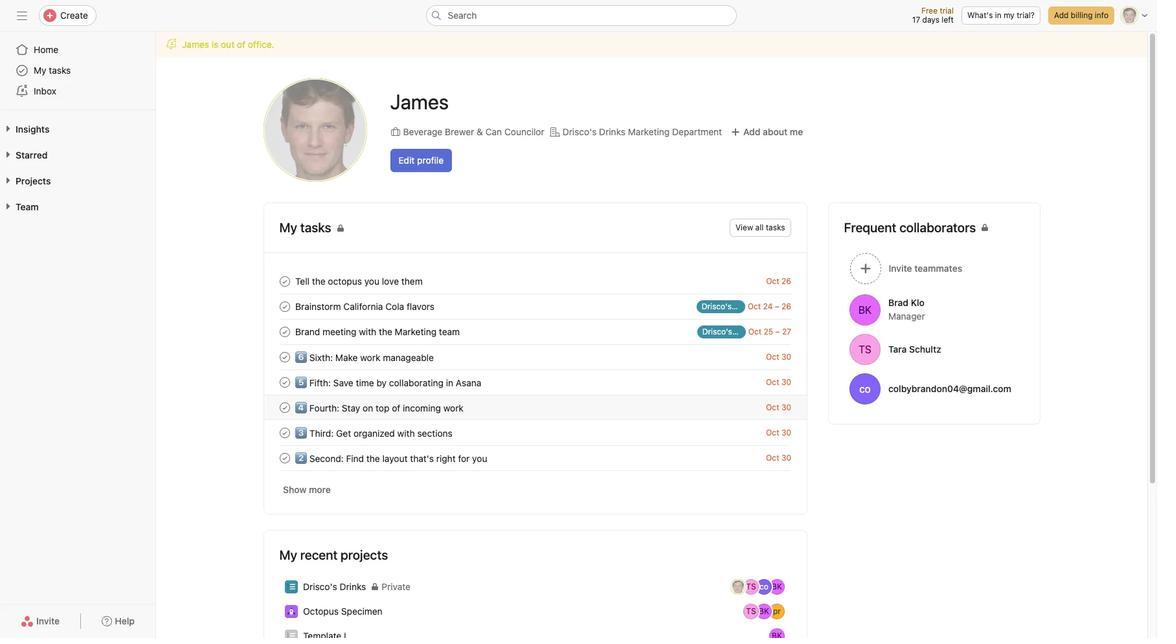 Task type: locate. For each thing, give the bounding box(es) containing it.
2 horizontal spatial bk
[[859, 304, 872, 316]]

1 horizontal spatial in
[[996, 10, 1002, 20]]

1 completed checkbox from the top
[[277, 274, 293, 289]]

completed checkbox left 4️⃣
[[277, 400, 293, 416]]

bk left brad klo manager
[[859, 304, 872, 316]]

1 30 from the top
[[782, 352, 791, 362]]

completed checkbox for 2️⃣
[[277, 451, 293, 466]]

insights
[[16, 124, 49, 135]]

ts for bk
[[746, 582, 756, 592]]

james left "is"
[[182, 39, 209, 50]]

marketing
[[628, 126, 670, 137], [395, 327, 436, 338]]

drisco's left 24
[[702, 302, 732, 311]]

team
[[16, 202, 39, 213]]

the right find
[[366, 454, 380, 465]]

1 horizontal spatial tasks
[[766, 223, 786, 233]]

&
[[477, 126, 483, 137]]

1 horizontal spatial ja
[[734, 582, 743, 592]]

them
[[401, 276, 423, 287]]

manageable
[[383, 352, 434, 363]]

3 completed image from the top
[[277, 451, 293, 466]]

4 completed checkbox from the top
[[277, 350, 293, 365]]

you right for
[[472, 454, 487, 465]]

for
[[458, 454, 470, 465]]

3 completed image from the top
[[277, 350, 293, 365]]

0 vertical spatial –
[[775, 302, 780, 312]]

work down asana
[[443, 403, 464, 414]]

1 oct 30 button from the top
[[766, 352, 791, 362]]

james for james
[[390, 89, 449, 114]]

1 horizontal spatial you
[[472, 454, 487, 465]]

2 completed image from the top
[[277, 324, 293, 340]]

1 oct 30 from the top
[[766, 352, 791, 362]]

– for brand meeting with the marketing team
[[776, 327, 780, 337]]

completed image for brainstorm
[[277, 299, 293, 315]]

1 vertical spatial drisco's drinks link
[[697, 326, 758, 339]]

oct for tell the octopus you love them
[[766, 277, 780, 286]]

1 vertical spatial tasks
[[766, 223, 786, 233]]

drisco's drinks
[[702, 302, 757, 311], [702, 327, 758, 337], [303, 582, 366, 593]]

private
[[382, 582, 410, 593]]

on
[[363, 403, 373, 414]]

1 vertical spatial completed image
[[277, 425, 293, 441]]

0 horizontal spatial tasks
[[49, 65, 71, 76]]

2 oct 30 button from the top
[[766, 378, 791, 387]]

with down brainstorm california cola flavors
[[359, 327, 376, 338]]

2 vertical spatial drisco's drinks
[[303, 582, 366, 593]]

brand
[[295, 327, 320, 338]]

1 horizontal spatial james
[[390, 89, 449, 114]]

the for meeting
[[379, 327, 392, 338]]

ja button
[[263, 78, 367, 182]]

invite button
[[12, 610, 68, 634]]

work right make
[[360, 352, 380, 363]]

2 completed checkbox from the top
[[277, 299, 293, 315]]

1 horizontal spatial work
[[443, 403, 464, 414]]

2 completed checkbox from the top
[[277, 451, 293, 466]]

completed checkbox left the 2️⃣
[[277, 451, 293, 466]]

add for add billing info
[[1055, 10, 1069, 20]]

completed image for tell
[[277, 274, 293, 289]]

add left about
[[744, 126, 761, 137]]

completed checkbox left 5️⃣
[[277, 375, 293, 390]]

1 vertical spatial drisco's drinks
[[702, 327, 758, 337]]

completed checkbox left the brainstorm
[[277, 299, 293, 315]]

tasks right all
[[766, 223, 786, 233]]

tasks inside button
[[766, 223, 786, 233]]

0 vertical spatial ja
[[297, 109, 333, 152]]

0 vertical spatial ts
[[859, 344, 872, 355]]

drisco's drinks link left 25
[[697, 326, 758, 339]]

1 vertical spatial the
[[379, 327, 392, 338]]

free
[[922, 6, 938, 16]]

in left my
[[996, 10, 1002, 20]]

bk up pr
[[772, 582, 782, 592]]

drinks
[[599, 126, 626, 137], [734, 302, 757, 311], [735, 327, 758, 337], [339, 582, 366, 593]]

26 up oct 24 – 26
[[782, 277, 791, 286]]

0 vertical spatial drisco's drinks
[[702, 302, 757, 311]]

drisco's drinks link left 24
[[697, 300, 757, 313]]

fifth:
[[309, 378, 331, 389]]

– left 27
[[776, 327, 780, 337]]

edit profile
[[399, 155, 444, 166]]

tasks
[[49, 65, 71, 76], [766, 223, 786, 233]]

brand meeting with the marketing team
[[295, 327, 460, 338]]

add billing info button
[[1049, 6, 1115, 25]]

you left love
[[364, 276, 379, 287]]

0 vertical spatial completed checkbox
[[277, 375, 293, 390]]

26 right 24
[[782, 302, 791, 312]]

my up list image
[[280, 548, 297, 563]]

list image
[[287, 633, 295, 639]]

drisco's right 'councilor'
[[563, 126, 597, 137]]

3 completed checkbox from the top
[[277, 324, 293, 340]]

2 oct 30 from the top
[[766, 378, 791, 387]]

3 oct 30 button from the top
[[766, 403, 791, 413]]

2 completed image from the top
[[277, 425, 293, 441]]

completed image left the 2️⃣
[[277, 451, 293, 466]]

0 vertical spatial in
[[996, 10, 1002, 20]]

inbox link
[[8, 81, 148, 102]]

completed image
[[277, 299, 293, 315], [277, 324, 293, 340], [277, 350, 293, 365], [277, 375, 293, 390], [277, 400, 293, 416]]

invite teammates
[[889, 263, 963, 274]]

stay
[[342, 403, 360, 414]]

co
[[860, 383, 871, 395], [760, 582, 769, 592]]

6 completed checkbox from the top
[[277, 425, 293, 441]]

drisco's drinks up octopus specimen
[[303, 582, 366, 593]]

0 horizontal spatial ja
[[297, 109, 333, 152]]

completed checkbox left tell on the top of the page
[[277, 274, 293, 289]]

0 vertical spatial tasks
[[49, 65, 71, 76]]

hide sidebar image
[[17, 10, 27, 21]]

2 vertical spatial bk
[[759, 607, 769, 617]]

0 vertical spatial the
[[312, 276, 325, 287]]

0 vertical spatial marketing
[[628, 126, 670, 137]]

0 vertical spatial co
[[860, 383, 871, 395]]

trial
[[940, 6, 954, 16]]

completed checkbox left brand
[[277, 324, 293, 340]]

my
[[34, 65, 46, 76], [280, 548, 297, 563]]

oct 30 for asana
[[766, 378, 791, 387]]

beverage brewer & can councilor
[[403, 126, 545, 137]]

2 vertical spatial the
[[366, 454, 380, 465]]

completed image left brand
[[277, 324, 293, 340]]

completed image left 5️⃣
[[277, 375, 293, 390]]

oct 26
[[766, 277, 791, 286]]

drisco's drinks marketing department
[[563, 126, 722, 137]]

1 completed checkbox from the top
[[277, 375, 293, 390]]

edit
[[399, 155, 415, 166]]

1 vertical spatial –
[[776, 327, 780, 337]]

drisco's up the "octopus"
[[303, 582, 337, 593]]

drisco's drinks link
[[697, 300, 757, 313], [697, 326, 758, 339]]

oct 26 button
[[766, 277, 791, 286]]

2 vertical spatial completed image
[[277, 451, 293, 466]]

with up layout
[[397, 428, 415, 439]]

1 vertical spatial ts
[[746, 582, 756, 592]]

projects button
[[0, 175, 51, 188]]

3 30 from the top
[[782, 403, 791, 413]]

bk left pr
[[759, 607, 769, 617]]

my tasks
[[34, 65, 71, 76]]

help button
[[93, 610, 143, 634]]

0 vertical spatial work
[[360, 352, 380, 363]]

1 completed image from the top
[[277, 299, 293, 315]]

0 horizontal spatial you
[[364, 276, 379, 287]]

manager
[[889, 311, 925, 322]]

marketing left the department
[[628, 126, 670, 137]]

home link
[[8, 40, 148, 60]]

4️⃣ fourth: stay on top of incoming work
[[295, 403, 464, 414]]

second:
[[309, 454, 344, 465]]

1 26 from the top
[[782, 277, 791, 286]]

completed image left 3️⃣
[[277, 425, 293, 441]]

create button
[[39, 5, 97, 26]]

completed image left tell on the top of the page
[[277, 274, 293, 289]]

0 vertical spatial with
[[359, 327, 376, 338]]

completed image left the brainstorm
[[277, 299, 293, 315]]

0 horizontal spatial co
[[760, 582, 769, 592]]

frequent collaborators
[[845, 220, 977, 235]]

1 horizontal spatial co
[[860, 383, 871, 395]]

5 completed image from the top
[[277, 400, 293, 416]]

in inside button
[[996, 10, 1002, 20]]

oct 25 – 27
[[748, 327, 791, 337]]

5 completed checkbox from the top
[[277, 400, 293, 416]]

0 horizontal spatial add
[[744, 126, 761, 137]]

tasks down home
[[49, 65, 71, 76]]

1 vertical spatial bk
[[772, 582, 782, 592]]

completed image
[[277, 274, 293, 289], [277, 425, 293, 441], [277, 451, 293, 466]]

Completed checkbox
[[277, 375, 293, 390], [277, 451, 293, 466]]

of right the top
[[392, 403, 400, 414]]

oct for 3️⃣ third: get organized with sections
[[766, 428, 779, 438]]

1 vertical spatial add
[[744, 126, 761, 137]]

1 vertical spatial ja
[[734, 582, 743, 592]]

2 30 from the top
[[782, 378, 791, 387]]

brad klo manager
[[889, 297, 925, 322]]

1 vertical spatial in
[[446, 378, 453, 389]]

2 vertical spatial ts
[[746, 607, 756, 617]]

add inside add about me button
[[744, 126, 761, 137]]

4 completed image from the top
[[277, 375, 293, 390]]

1 vertical spatial my
[[280, 548, 297, 563]]

oct
[[766, 277, 780, 286], [748, 302, 761, 312], [748, 327, 762, 337], [766, 352, 779, 362], [766, 378, 779, 387], [766, 403, 779, 413], [766, 428, 779, 438], [766, 454, 779, 463]]

0 horizontal spatial work
[[360, 352, 380, 363]]

Completed checkbox
[[277, 274, 293, 289], [277, 299, 293, 315], [277, 324, 293, 340], [277, 350, 293, 365], [277, 400, 293, 416], [277, 425, 293, 441]]

0 vertical spatial 26
[[782, 277, 791, 286]]

all
[[756, 223, 764, 233]]

my inside "link"
[[34, 65, 46, 76]]

drisco's drinks left 24
[[702, 302, 757, 311]]

0 vertical spatial my
[[34, 65, 46, 76]]

3 oct 30 from the top
[[766, 403, 791, 413]]

completed checkbox for 4️⃣
[[277, 400, 293, 416]]

1 vertical spatial you
[[472, 454, 487, 465]]

2 26 from the top
[[782, 302, 791, 312]]

james up 'beverage'
[[390, 89, 449, 114]]

brainstorm
[[295, 301, 341, 312]]

1 vertical spatial 26
[[782, 302, 791, 312]]

completed checkbox for 6️⃣
[[277, 350, 293, 365]]

0 vertical spatial drisco's drinks link
[[697, 300, 757, 313]]

drisco's drinks left 25
[[702, 327, 758, 337]]

6️⃣ sixth: make work manageable
[[295, 352, 434, 363]]

my for my tasks
[[34, 65, 46, 76]]

the
[[312, 276, 325, 287], [379, 327, 392, 338], [366, 454, 380, 465]]

starred
[[16, 150, 48, 161]]

in left asana
[[446, 378, 453, 389]]

meeting
[[322, 327, 356, 338]]

5 30 from the top
[[782, 454, 791, 463]]

5 oct 30 button from the top
[[766, 454, 791, 463]]

octopus specimen
[[303, 606, 382, 617]]

with
[[359, 327, 376, 338], [397, 428, 415, 439]]

30 for for
[[782, 454, 791, 463]]

0 horizontal spatial of
[[237, 39, 246, 50]]

oct for 4️⃣ fourth: stay on top of incoming work
[[766, 403, 779, 413]]

add inside add billing info button
[[1055, 10, 1069, 20]]

trial?
[[1017, 10, 1035, 20]]

0 horizontal spatial james
[[182, 39, 209, 50]]

marketing down flavors
[[395, 327, 436, 338]]

1 vertical spatial with
[[397, 428, 415, 439]]

completed checkbox left 3️⃣
[[277, 425, 293, 441]]

1 horizontal spatial my
[[280, 548, 297, 563]]

1 vertical spatial completed checkbox
[[277, 451, 293, 466]]

save
[[333, 378, 353, 389]]

ts
[[859, 344, 872, 355], [746, 582, 756, 592], [746, 607, 756, 617]]

0 horizontal spatial my
[[34, 65, 46, 76]]

completed checkbox for brainstorm
[[277, 299, 293, 315]]

add left billing
[[1055, 10, 1069, 20]]

1 horizontal spatial bk
[[772, 582, 782, 592]]

0 horizontal spatial bk
[[759, 607, 769, 617]]

the down the 'cola'
[[379, 327, 392, 338]]

bk
[[859, 304, 872, 316], [772, 582, 782, 592], [759, 607, 769, 617]]

1 horizontal spatial add
[[1055, 10, 1069, 20]]

what's
[[968, 10, 994, 20]]

brewer
[[445, 126, 475, 137]]

completed image left 4️⃣
[[277, 400, 293, 416]]

can
[[486, 126, 502, 137]]

oct 30 for for
[[766, 454, 791, 463]]

my up inbox
[[34, 65, 46, 76]]

0 vertical spatial james
[[182, 39, 209, 50]]

3️⃣
[[295, 428, 307, 439]]

oct 30 button for work
[[766, 403, 791, 413]]

that's
[[410, 454, 434, 465]]

left
[[942, 15, 954, 25]]

drisco's
[[563, 126, 597, 137], [702, 302, 732, 311], [702, 327, 732, 337], [303, 582, 337, 593]]

ja
[[297, 109, 333, 152], [734, 582, 743, 592]]

1 horizontal spatial with
[[397, 428, 415, 439]]

completed image left 6️⃣
[[277, 350, 293, 365]]

1 vertical spatial marketing
[[395, 327, 436, 338]]

0 vertical spatial completed image
[[277, 274, 293, 289]]

1 completed image from the top
[[277, 274, 293, 289]]

1 horizontal spatial of
[[392, 403, 400, 414]]

– right 24
[[775, 302, 780, 312]]

you
[[364, 276, 379, 287], [472, 454, 487, 465]]

completed checkbox for brand
[[277, 324, 293, 340]]

1 vertical spatial james
[[390, 89, 449, 114]]

the right tell on the top of the page
[[312, 276, 325, 287]]

2️⃣
[[295, 454, 307, 465]]

0 vertical spatial add
[[1055, 10, 1069, 20]]

4 oct 30 button from the top
[[766, 428, 791, 438]]

6️⃣
[[295, 352, 307, 363]]

5 oct 30 from the top
[[766, 454, 791, 463]]

edit profile button
[[390, 149, 452, 172]]

info
[[1096, 10, 1109, 20]]

completed checkbox left 6️⃣
[[277, 350, 293, 365]]

rocket image
[[287, 608, 295, 616]]

octopus
[[328, 276, 362, 287]]

of right out on the left of the page
[[237, 39, 246, 50]]

5️⃣
[[295, 378, 307, 389]]



Task type: describe. For each thing, give the bounding box(es) containing it.
drisco's drinks link for brainstorm california cola flavors
[[697, 300, 757, 313]]

fourth:
[[309, 403, 339, 414]]

pr
[[773, 607, 781, 617]]

help
[[115, 616, 135, 627]]

0 vertical spatial bk
[[859, 304, 872, 316]]

out
[[221, 39, 235, 50]]

completed image for 4️⃣
[[277, 400, 293, 416]]

tasks inside "link"
[[49, 65, 71, 76]]

tara schultz
[[889, 344, 942, 355]]

days
[[923, 15, 940, 25]]

octopus
[[303, 606, 339, 617]]

completed image for brand
[[277, 324, 293, 340]]

completed image for 5️⃣
[[277, 375, 293, 390]]

incoming
[[403, 403, 441, 414]]

ts for pr
[[746, 607, 756, 617]]

oct 30 button for asana
[[766, 378, 791, 387]]

more
[[309, 485, 331, 496]]

team
[[439, 327, 460, 338]]

17
[[913, 15, 921, 25]]

my for my recent projects
[[280, 548, 297, 563]]

0 horizontal spatial with
[[359, 327, 376, 338]]

about
[[763, 126, 788, 137]]

search list box
[[426, 5, 737, 26]]

completed checkbox for tell
[[277, 274, 293, 289]]

oct for 5️⃣ fifth: save time by collaborating in asana
[[766, 378, 779, 387]]

show more button
[[280, 479, 334, 502]]

invite
[[36, 616, 60, 627]]

home
[[34, 44, 58, 55]]

james for james is out of office.
[[182, 39, 209, 50]]

flavors
[[407, 301, 434, 312]]

recent projects
[[300, 548, 388, 563]]

organized
[[353, 428, 395, 439]]

27
[[782, 327, 791, 337]]

oct 30 for work
[[766, 403, 791, 413]]

james is out of office.
[[182, 39, 274, 50]]

ja inside button
[[297, 109, 333, 152]]

me
[[790, 126, 804, 137]]

30 for work
[[782, 403, 791, 413]]

0 horizontal spatial marketing
[[395, 327, 436, 338]]

my recent projects
[[280, 548, 388, 563]]

layout
[[382, 454, 408, 465]]

5️⃣ fifth: save time by collaborating in asana
[[295, 378, 481, 389]]

get
[[336, 428, 351, 439]]

collaborating
[[389, 378, 444, 389]]

completed image for 6️⃣
[[277, 350, 293, 365]]

add billing info
[[1055, 10, 1109, 20]]

tell
[[295, 276, 309, 287]]

by
[[376, 378, 387, 389]]

drisco's left 25
[[702, 327, 732, 337]]

oct 24 – 26
[[748, 302, 791, 312]]

my tasks
[[280, 220, 331, 235]]

– for brainstorm california cola flavors
[[775, 302, 780, 312]]

tell the octopus you love them
[[295, 276, 423, 287]]

california
[[343, 301, 383, 312]]

oct 30 button for for
[[766, 454, 791, 463]]

starred button
[[0, 149, 48, 162]]

asana
[[456, 378, 481, 389]]

top
[[376, 403, 389, 414]]

department
[[673, 126, 722, 137]]

search
[[448, 10, 477, 21]]

cola
[[385, 301, 404, 312]]

1 vertical spatial work
[[443, 403, 464, 414]]

drisco's drinks link for brand meeting with the marketing team
[[697, 326, 758, 339]]

1 vertical spatial of
[[392, 403, 400, 414]]

projects
[[16, 176, 51, 187]]

25
[[764, 327, 773, 337]]

drisco's drinks for brainstorm california cola flavors
[[702, 302, 757, 311]]

1 vertical spatial co
[[760, 582, 769, 592]]

add for add about me
[[744, 126, 761, 137]]

4 30 from the top
[[782, 428, 791, 438]]

councilor
[[505, 126, 545, 137]]

global element
[[0, 32, 155, 109]]

invite teammates button
[[829, 248, 1040, 290]]

oct for 2️⃣ second: find the layout that's right for you
[[766, 454, 779, 463]]

oct for 6️⃣ sixth: make work manageable
[[766, 352, 779, 362]]

add about me
[[744, 126, 804, 137]]

drisco's drinks for brand meeting with the marketing team
[[702, 327, 758, 337]]

brainstorm california cola flavors
[[295, 301, 434, 312]]

0 vertical spatial of
[[237, 39, 246, 50]]

profile
[[417, 155, 444, 166]]

4 oct 30 from the top
[[766, 428, 791, 438]]

team button
[[0, 201, 39, 214]]

sixth:
[[309, 352, 333, 363]]

completed checkbox for 3️⃣
[[277, 425, 293, 441]]

specimen
[[341, 606, 382, 617]]

0 vertical spatial you
[[364, 276, 379, 287]]

insights button
[[0, 123, 49, 136]]

add about me button
[[728, 120, 807, 144]]

my
[[1004, 10, 1015, 20]]

2️⃣ second: find the layout that's right for you
[[295, 454, 487, 465]]

office.
[[248, 39, 274, 50]]

find
[[346, 454, 364, 465]]

completed image for 2️⃣
[[277, 451, 293, 466]]

my tasks link
[[8, 60, 148, 81]]

search button
[[426, 5, 737, 26]]

0 horizontal spatial in
[[446, 378, 453, 389]]

30 for asana
[[782, 378, 791, 387]]

show more
[[283, 485, 331, 496]]

brad klo
[[889, 297, 925, 308]]

billing
[[1072, 10, 1093, 20]]

1 horizontal spatial marketing
[[628, 126, 670, 137]]

free trial 17 days left
[[913, 6, 954, 25]]

completed checkbox for 5️⃣
[[277, 375, 293, 390]]

list image
[[287, 584, 295, 592]]

4️⃣
[[295, 403, 307, 414]]

completed image for 3️⃣
[[277, 425, 293, 441]]

the for second:
[[366, 454, 380, 465]]

3️⃣ third: get organized with sections
[[295, 428, 452, 439]]

make
[[335, 352, 358, 363]]

is
[[212, 39, 219, 50]]



Task type: vqa. For each thing, say whether or not it's contained in the screenshot.
the topmost "in"
yes



